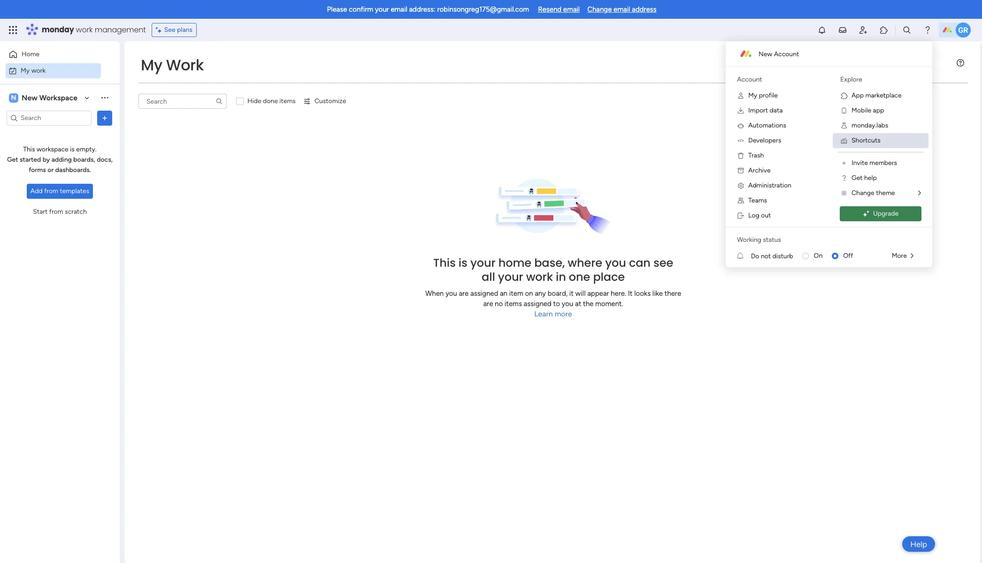 Task type: vqa. For each thing, say whether or not it's contained in the screenshot.
option
no



Task type: locate. For each thing, give the bounding box(es) containing it.
more link
[[884, 249, 921, 264]]

0 horizontal spatial email
[[391, 5, 407, 14]]

0 horizontal spatial work
[[31, 66, 46, 74]]

1 vertical spatial you
[[445, 289, 457, 298]]

can
[[629, 255, 651, 271]]

1 horizontal spatial this
[[433, 255, 456, 271]]

this
[[23, 146, 35, 154], [433, 255, 456, 271]]

administration link
[[729, 178, 825, 193]]

1 horizontal spatial your
[[470, 255, 496, 271]]

options image
[[100, 113, 109, 123]]

trash image
[[737, 152, 745, 160]]

your left home
[[470, 255, 496, 271]]

None search field
[[138, 94, 227, 109]]

log out image
[[737, 212, 745, 220]]

teams link
[[729, 193, 825, 208]]

workspace
[[37, 146, 68, 154]]

from inside 'button'
[[44, 187, 58, 195]]

this up when
[[433, 255, 456, 271]]

1 horizontal spatial are
[[483, 300, 493, 308]]

0 vertical spatial list arrow image
[[918, 190, 921, 197]]

developers
[[748, 137, 781, 145]]

0 vertical spatial from
[[44, 187, 58, 195]]

list arrow image right the "more"
[[911, 253, 914, 260]]

0 horizontal spatial account
[[737, 76, 762, 84]]

add from templates button
[[27, 184, 93, 199]]

1 horizontal spatial my
[[141, 54, 162, 76]]

working status
[[737, 236, 781, 244]]

list arrow image
[[918, 190, 921, 197], [911, 253, 914, 260]]

0 vertical spatial account
[[774, 50, 799, 58]]

see
[[164, 26, 175, 34]]

1 vertical spatial new
[[22, 93, 38, 102]]

do
[[751, 252, 759, 260]]

started
[[20, 156, 41, 164]]

when
[[425, 289, 444, 298]]

my for my profile
[[748, 92, 757, 100]]

list arrow image inside more link
[[911, 253, 914, 260]]

workspace image
[[9, 93, 18, 103]]

confirm
[[349, 5, 373, 14]]

archive
[[748, 167, 771, 175]]

inbox image
[[838, 25, 847, 35]]

your up item
[[498, 269, 523, 285]]

like
[[652, 289, 663, 298]]

0 horizontal spatial get
[[7, 156, 18, 164]]

is left all
[[459, 255, 467, 271]]

log
[[748, 212, 759, 220]]

work up any on the bottom
[[526, 269, 553, 285]]

more
[[892, 252, 907, 260]]

items inside this is your home base, where you can see all your work in one place when you are assigned an item on any board, it will appear here. it looks like there are no items assigned to you at the moment. learn more
[[505, 300, 522, 308]]

this inside this is your home base, where you can see all your work in one place when you are assigned an item on any board, it will appear here. it looks like there are no items assigned to you at the moment. learn more
[[433, 255, 456, 271]]

0 vertical spatial change
[[587, 5, 612, 14]]

1 vertical spatial assigned
[[524, 300, 552, 308]]

0 horizontal spatial is
[[70, 146, 75, 154]]

1 vertical spatial are
[[483, 300, 493, 308]]

do not disturb
[[751, 252, 793, 260]]

2 horizontal spatial work
[[526, 269, 553, 285]]

archive image
[[737, 167, 745, 175]]

change theme image
[[840, 190, 848, 197]]

are left no
[[483, 300, 493, 308]]

new right n
[[22, 93, 38, 102]]

mobile app image
[[840, 107, 848, 115]]

from
[[44, 187, 58, 195], [49, 208, 63, 216]]

0 horizontal spatial your
[[375, 5, 389, 14]]

1 vertical spatial this
[[433, 255, 456, 271]]

forms
[[29, 166, 46, 174]]

profile
[[759, 92, 778, 100]]

you right when
[[445, 289, 457, 298]]

notifications image
[[817, 25, 827, 35]]

new up my profile
[[759, 50, 772, 58]]

search everything image
[[902, 25, 912, 35]]

1 vertical spatial items
[[505, 300, 522, 308]]

1 horizontal spatial email
[[563, 5, 580, 14]]

on
[[525, 289, 533, 298]]

0 horizontal spatial are
[[459, 289, 469, 298]]

to
[[553, 300, 560, 308]]

your for email
[[375, 5, 389, 14]]

change email address link
[[587, 5, 657, 14]]

see plans
[[164, 26, 193, 34]]

1 vertical spatial change
[[852, 189, 874, 197]]

plans
[[177, 26, 193, 34]]

2 email from the left
[[563, 5, 580, 14]]

0 horizontal spatial list arrow image
[[911, 253, 914, 260]]

1 vertical spatial account
[[737, 76, 762, 84]]

help
[[864, 174, 877, 182]]

archive link
[[729, 163, 825, 178]]

your right confirm
[[375, 5, 389, 14]]

change down get help
[[852, 189, 874, 197]]

1 horizontal spatial new
[[759, 50, 772, 58]]

out
[[761, 212, 771, 220]]

administration
[[748, 182, 791, 190]]

0 vertical spatial you
[[605, 255, 626, 271]]

account
[[774, 50, 799, 58], [737, 76, 762, 84]]

new for new workspace
[[22, 93, 38, 102]]

trash link
[[729, 148, 825, 163]]

0 vertical spatial assigned
[[470, 289, 498, 298]]

board,
[[548, 289, 568, 298]]

1 horizontal spatial work
[[76, 24, 93, 35]]

data
[[770, 107, 783, 115]]

work
[[76, 24, 93, 35], [31, 66, 46, 74], [526, 269, 553, 285]]

from right add
[[44, 187, 58, 195]]

invite members
[[852, 159, 897, 167]]

is left the empty.
[[70, 146, 75, 154]]

monday.labs
[[852, 122, 888, 130]]

in
[[556, 269, 566, 285]]

is inside this is your home base, where you can see all your work in one place when you are assigned an item on any board, it will appear here. it looks like there are no items assigned to you at the moment. learn more
[[459, 255, 467, 271]]

get left started
[[7, 156, 18, 164]]

my down home
[[21, 66, 30, 74]]

my right my profile image
[[748, 92, 757, 100]]

search image
[[215, 98, 223, 105]]

you up "more"
[[562, 300, 573, 308]]

items down item
[[505, 300, 522, 308]]

new inside workspace selection element
[[22, 93, 38, 102]]

0 vertical spatial get
[[7, 156, 18, 164]]

1 vertical spatial list arrow image
[[911, 253, 914, 260]]

0 vertical spatial new
[[759, 50, 772, 58]]

1 horizontal spatial account
[[774, 50, 799, 58]]

email right resend
[[563, 5, 580, 14]]

0 vertical spatial is
[[70, 146, 75, 154]]

from inside button
[[49, 208, 63, 216]]

all
[[482, 269, 495, 285]]

you left can
[[605, 255, 626, 271]]

my work button
[[6, 63, 101, 78]]

0 vertical spatial work
[[76, 24, 93, 35]]

1 vertical spatial work
[[31, 66, 46, 74]]

adding
[[51, 156, 72, 164]]

0 horizontal spatial new
[[22, 93, 38, 102]]

off
[[843, 252, 853, 260]]

1 horizontal spatial items
[[505, 300, 522, 308]]

work right monday
[[76, 24, 93, 35]]

change
[[587, 5, 612, 14], [852, 189, 874, 197]]

0 horizontal spatial my
[[21, 66, 30, 74]]

resend email
[[538, 5, 580, 14]]

workspace selection element
[[9, 92, 79, 104]]

explore
[[840, 76, 862, 84]]

1 horizontal spatial is
[[459, 255, 467, 271]]

assigned
[[470, 289, 498, 298], [524, 300, 552, 308]]

email
[[391, 5, 407, 14], [563, 5, 580, 14], [614, 5, 630, 14]]

an
[[500, 289, 507, 298]]

1 vertical spatial is
[[459, 255, 467, 271]]

workspace options image
[[100, 93, 109, 102]]

account up my profile link
[[774, 50, 799, 58]]

list arrow image right theme
[[918, 190, 921, 197]]

are right when
[[459, 289, 469, 298]]

items right "done"
[[279, 97, 296, 105]]

this inside this workspace is empty. get started by adding boards, docs, forms or dashboards.
[[23, 146, 35, 154]]

2 horizontal spatial email
[[614, 5, 630, 14]]

monday work management
[[42, 24, 146, 35]]

0 horizontal spatial this
[[23, 146, 35, 154]]

account up my profile image
[[737, 76, 762, 84]]

are
[[459, 289, 469, 298], [483, 300, 493, 308]]

0 vertical spatial this
[[23, 146, 35, 154]]

assigned down all
[[470, 289, 498, 298]]

change right resend email link
[[587, 5, 612, 14]]

0 vertical spatial items
[[279, 97, 296, 105]]

0 horizontal spatial items
[[279, 97, 296, 105]]

my inside button
[[21, 66, 30, 74]]

will
[[575, 289, 586, 298]]

1 vertical spatial from
[[49, 208, 63, 216]]

email for change email address
[[614, 5, 630, 14]]

1 horizontal spatial you
[[562, 300, 573, 308]]

docs,
[[97, 156, 113, 164]]

it
[[569, 289, 574, 298]]

hide done items
[[247, 97, 296, 105]]

theme
[[876, 189, 895, 197]]

1 horizontal spatial get
[[852, 174, 863, 182]]

work down home
[[31, 66, 46, 74]]

email left address:
[[391, 5, 407, 14]]

Search in workspace field
[[20, 113, 78, 123]]

0 horizontal spatial assigned
[[470, 289, 498, 298]]

email left address
[[614, 5, 630, 14]]

start from scratch button
[[29, 205, 90, 220]]

from for add
[[44, 187, 58, 195]]

2 horizontal spatial your
[[498, 269, 523, 285]]

empty.
[[76, 146, 97, 154]]

place
[[593, 269, 625, 285]]

2 horizontal spatial my
[[748, 92, 757, 100]]

0 horizontal spatial change
[[587, 5, 612, 14]]

one
[[569, 269, 590, 285]]

marketplace
[[865, 92, 902, 100]]

my left work
[[141, 54, 162, 76]]

3 email from the left
[[614, 5, 630, 14]]

1 horizontal spatial change
[[852, 189, 874, 197]]

2 vertical spatial you
[[562, 300, 573, 308]]

1 vertical spatial get
[[852, 174, 863, 182]]

2 horizontal spatial you
[[605, 255, 626, 271]]

mobile
[[852, 107, 871, 115]]

assigned down any on the bottom
[[524, 300, 552, 308]]

2 vertical spatial work
[[526, 269, 553, 285]]

1 horizontal spatial list arrow image
[[918, 190, 921, 197]]

get right the 'get help' image
[[852, 174, 863, 182]]

1 horizontal spatial assigned
[[524, 300, 552, 308]]

select product image
[[8, 25, 18, 35]]

work inside button
[[31, 66, 46, 74]]

work
[[166, 54, 204, 76]]

from right start
[[49, 208, 63, 216]]

this up started
[[23, 146, 35, 154]]



Task type: describe. For each thing, give the bounding box(es) containing it.
home button
[[6, 47, 101, 62]]

templates
[[60, 187, 89, 195]]

change for change email address
[[587, 5, 612, 14]]

new for new account
[[759, 50, 772, 58]]

automations image
[[737, 122, 745, 130]]

my profile image
[[737, 92, 745, 100]]

status
[[763, 236, 781, 244]]

my work
[[141, 54, 204, 76]]

v2 surfce notifications image
[[737, 251, 751, 261]]

app
[[873, 107, 884, 115]]

trash
[[748, 152, 764, 160]]

new account
[[759, 50, 799, 58]]

any
[[535, 289, 546, 298]]

import data link
[[729, 103, 825, 118]]

change email address
[[587, 5, 657, 14]]

shortcuts
[[852, 137, 881, 145]]

hide
[[247, 97, 261, 105]]

please
[[327, 5, 347, 14]]

home
[[22, 50, 40, 58]]

get help
[[852, 174, 877, 182]]

management
[[95, 24, 146, 35]]

apps image
[[879, 25, 889, 35]]

upgrade button
[[840, 207, 921, 222]]

change for change theme
[[852, 189, 874, 197]]

base,
[[534, 255, 565, 271]]

monday.labs image
[[840, 122, 848, 130]]

there
[[665, 289, 681, 298]]

looks
[[634, 289, 651, 298]]

disturb
[[772, 252, 793, 260]]

or
[[48, 166, 54, 174]]

0 horizontal spatial you
[[445, 289, 457, 298]]

customize
[[314, 97, 346, 105]]

log out
[[748, 212, 771, 220]]

my profile
[[748, 92, 778, 100]]

administration image
[[737, 182, 745, 190]]

invite
[[852, 159, 868, 167]]

developers image
[[737, 137, 745, 145]]

dashboards.
[[55, 166, 91, 174]]

teams image
[[737, 197, 745, 205]]

members
[[870, 159, 897, 167]]

resend email link
[[538, 5, 580, 14]]

see plans button
[[151, 23, 197, 37]]

here.
[[611, 289, 626, 298]]

my for my work
[[21, 66, 30, 74]]

scratch
[[65, 208, 87, 216]]

my work
[[21, 66, 46, 74]]

my for my work
[[141, 54, 162, 76]]

robinsongreg175@gmail.com
[[437, 5, 529, 14]]

import data
[[748, 107, 783, 115]]

please confirm your email address: robinsongreg175@gmail.com
[[327, 5, 529, 14]]

is inside this workspace is empty. get started by adding boards, docs, forms or dashboards.
[[70, 146, 75, 154]]

moment.
[[595, 300, 623, 308]]

1 email from the left
[[391, 5, 407, 14]]

from for start
[[49, 208, 63, 216]]

at
[[575, 300, 581, 308]]

this for workspace
[[23, 146, 35, 154]]

menu image
[[957, 59, 964, 67]]

see
[[653, 255, 673, 271]]

help
[[910, 540, 927, 549]]

add from templates
[[30, 187, 89, 195]]

Filter dashboard by text search field
[[138, 94, 227, 109]]

import data image
[[737, 107, 745, 115]]

import
[[748, 107, 768, 115]]

address:
[[409, 5, 436, 14]]

app
[[852, 92, 864, 100]]

welcome to my work feature image image
[[494, 179, 613, 236]]

upgrade
[[873, 210, 899, 218]]

not
[[761, 252, 771, 260]]

no
[[495, 300, 503, 308]]

my profile link
[[729, 88, 825, 103]]

this is your home base, where you can see all your work in one place when you are assigned an item on any board, it will appear here. it looks like there are no items assigned to you at the moment. learn more
[[425, 255, 681, 319]]

resend
[[538, 5, 561, 14]]

work inside this is your home base, where you can see all your work in one place when you are assigned an item on any board, it will appear here. it looks like there are no items assigned to you at the moment. learn more
[[526, 269, 553, 285]]

help button
[[902, 537, 935, 553]]

upgrade stars new image
[[863, 211, 869, 218]]

the
[[583, 300, 593, 308]]

greg robinson image
[[956, 23, 971, 38]]

automations
[[748, 122, 786, 130]]

new workspace
[[22, 93, 77, 102]]

work for monday
[[76, 24, 93, 35]]

help image
[[923, 25, 932, 35]]

start from scratch
[[33, 208, 87, 216]]

change theme
[[852, 189, 895, 197]]

your for home
[[470, 255, 496, 271]]

get help image
[[840, 175, 848, 182]]

on
[[814, 252, 823, 260]]

invite members image
[[840, 160, 848, 167]]

0 vertical spatial are
[[459, 289, 469, 298]]

teams
[[748, 197, 767, 205]]

address
[[632, 5, 657, 14]]

add
[[30, 187, 43, 195]]

email for resend email
[[563, 5, 580, 14]]

learn
[[534, 310, 553, 319]]

done
[[263, 97, 278, 105]]

get inside this workspace is empty. get started by adding boards, docs, forms or dashboards.
[[7, 156, 18, 164]]

mobile app
[[852, 107, 884, 115]]

shortcuts image
[[840, 137, 848, 145]]

appear
[[587, 289, 609, 298]]

boards,
[[73, 156, 95, 164]]

invite members image
[[859, 25, 868, 35]]

this for is
[[433, 255, 456, 271]]

app marketplace
[[852, 92, 902, 100]]

work for my
[[31, 66, 46, 74]]

learn more link
[[534, 310, 572, 319]]

working
[[737, 236, 761, 244]]



